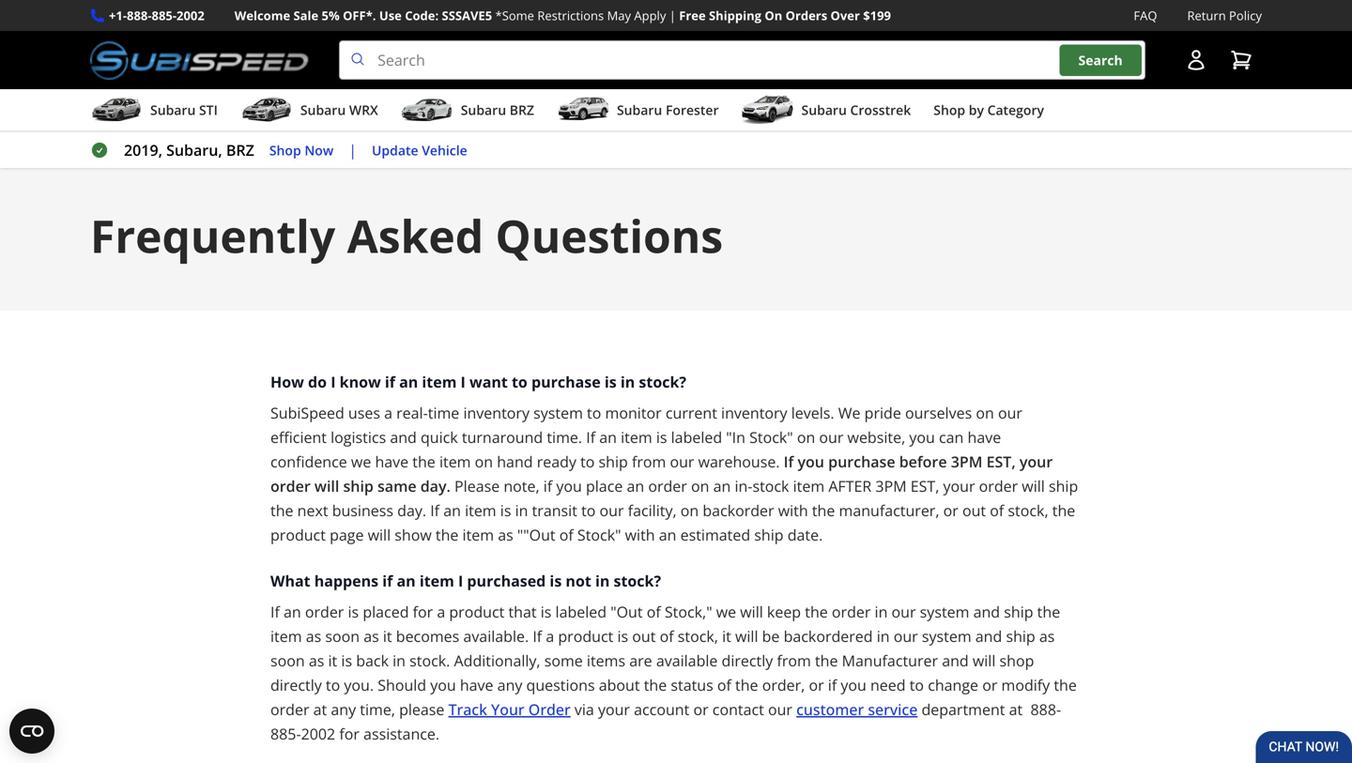 Task type: vqa. For each thing, say whether or not it's contained in the screenshot.
topmost 885-
yes



Task type: locate. For each thing, give the bounding box(es) containing it.
0 horizontal spatial we
[[351, 452, 371, 472]]

"in
[[726, 427, 746, 448]]

update vehicle button
[[372, 140, 467, 161]]

2 horizontal spatial your
[[1020, 452, 1053, 472]]

an
[[399, 372, 418, 392], [599, 427, 617, 448], [627, 476, 644, 496], [713, 476, 731, 496], [443, 501, 461, 521], [659, 525, 677, 545], [397, 571, 416, 591], [284, 602, 301, 622]]

1 horizontal spatial have
[[460, 675, 494, 696]]

0 horizontal spatial |
[[349, 140, 357, 160]]

0 horizontal spatial for
[[339, 724, 360, 744]]

as
[[498, 525, 513, 545], [306, 627, 321, 647], [364, 627, 379, 647], [1040, 627, 1055, 647], [309, 651, 324, 671]]

vehicle
[[422, 141, 467, 159]]

confidence
[[270, 452, 347, 472]]

0 vertical spatial any
[[497, 675, 523, 696]]

business
[[332, 501, 394, 521]]

update
[[372, 141, 418, 159]]

you up before
[[909, 427, 935, 448]]

1 horizontal spatial for
[[413, 602, 433, 622]]

soon
[[325, 627, 360, 647], [270, 651, 305, 671]]

the
[[413, 452, 436, 472], [270, 501, 293, 521], [812, 501, 835, 521], [1053, 501, 1076, 521], [436, 525, 459, 545], [805, 602, 828, 622], [1037, 602, 1060, 622], [815, 651, 838, 671], [644, 675, 667, 696], [735, 675, 758, 696], [1054, 675, 1077, 696]]

and inside the "subispeed uses a real-time inventory system to monitor current inventory levels. we pride ourselves on our efficient logistics and quick turnaround time. if an item is labeled "in stock" on our website, you can have confidence we have the item on hand ready to ship from our warehouse."
[[390, 427, 417, 448]]

3pm inside please note, if you place an order on an in-stock item after 3pm est, your order will ship the next business day. if an item is in transit to our facility, on backorder with the manufacturer, or out of stock, the product page will show the item as ""out of stock" with an estimated ship date.
[[876, 476, 907, 496]]

0 horizontal spatial purchase
[[532, 372, 601, 392]]

is inside please note, if you place an order on an in-stock item after 3pm est, your order will ship the next business day. if an item is in transit to our facility, on backorder with the manufacturer, or out of stock, the product page will show the item as ""out of stock" with an estimated ship date.
[[500, 501, 511, 521]]

search
[[1079, 51, 1123, 69]]

from up "order,"
[[777, 651, 811, 671]]

as up back on the bottom of the page
[[364, 627, 379, 647]]

i right do
[[331, 372, 336, 392]]

account
[[634, 700, 690, 720]]

manufacturer,
[[839, 501, 940, 521]]

is inside the "subispeed uses a real-time inventory system to monitor current inventory levels. we pride ourselves on our efficient logistics and quick turnaround time. if an item is labeled "in stock" on our website, you can have confidence we have the item on hand ready to ship from our warehouse."
[[656, 427, 667, 448]]

stock" inside the "subispeed uses a real-time inventory system to monitor current inventory levels. we pride ourselves on our efficient logistics and quick turnaround time. if an item is labeled "in stock" on our website, you can have confidence we have the item on hand ready to ship from our warehouse."
[[750, 427, 793, 448]]

1 horizontal spatial inventory
[[721, 403, 788, 423]]

brz
[[510, 101, 534, 119], [226, 140, 254, 160]]

is left not
[[550, 571, 562, 591]]

if up stock
[[784, 452, 794, 472]]

subaru sti
[[150, 101, 218, 119]]

if
[[385, 372, 395, 392], [544, 476, 552, 496], [382, 571, 393, 591], [828, 675, 837, 696]]

stock? up current
[[639, 372, 687, 392]]

change
[[928, 675, 979, 696]]

885- for +1-888-885-2002
[[152, 7, 177, 24]]

if up transit
[[544, 476, 552, 496]]

labeled
[[671, 427, 722, 448], [556, 602, 607, 622]]

stock" right "in
[[750, 427, 793, 448]]

product inside please note, if you place an order on an in-stock item after 3pm est, your order will ship the next business day. if an item is in transit to our facility, on backorder with the manufacturer, or out of stock, the product page will show the item as ""out of stock" with an estimated ship date.
[[270, 525, 326, 545]]

faq link
[[1134, 6, 1157, 25]]

your inside please note, if you place an order on an in-stock item after 3pm est, your order will ship the next business day. if an item is in transit to our facility, on backorder with the manufacturer, or out of stock, the product page will show the item as ""out of stock" with an estimated ship date.
[[943, 476, 975, 496]]

at
[[313, 700, 327, 720], [1009, 700, 1023, 720]]

1 vertical spatial purchase
[[828, 452, 896, 472]]

code:
[[405, 7, 439, 24]]

0 vertical spatial |
[[669, 7, 676, 24]]

to right need
[[910, 675, 924, 696]]

shop by category
[[934, 101, 1044, 119]]

soon down what at the left of the page
[[270, 651, 305, 671]]

est, right before
[[987, 452, 1016, 472]]

0 horizontal spatial have
[[375, 452, 409, 472]]

track your order via your account or contact our customer service
[[449, 700, 918, 720]]

frequently asked questions
[[90, 205, 723, 266]]

1 horizontal spatial 3pm
[[951, 452, 983, 472]]

0 vertical spatial day.
[[420, 476, 451, 496]]

0 vertical spatial your
[[1020, 452, 1053, 472]]

status
[[671, 675, 713, 696]]

shop by category button
[[934, 93, 1044, 131]]

0 vertical spatial labeled
[[671, 427, 722, 448]]

i left want
[[461, 372, 466, 392]]

directly left you.
[[270, 675, 322, 696]]

how
[[270, 372, 304, 392]]

0 horizontal spatial from
[[632, 452, 666, 472]]

subaru inside dropdown button
[[150, 101, 196, 119]]

1 vertical spatial your
[[943, 476, 975, 496]]

system up change
[[922, 627, 972, 647]]

2 vertical spatial system
[[922, 627, 972, 647]]

brz right subaru,
[[226, 140, 254, 160]]

1 horizontal spatial labeled
[[671, 427, 722, 448]]

888-
[[127, 7, 152, 24]]

order
[[529, 700, 571, 720]]

1 vertical spatial out
[[632, 627, 656, 647]]

0 vertical spatial have
[[968, 427, 1001, 448]]

search input field
[[339, 41, 1146, 80]]

2 vertical spatial have
[[460, 675, 494, 696]]

labeled down current
[[671, 427, 722, 448]]

labeled inside the "subispeed uses a real-time inventory system to monitor current inventory levels. we pride ourselves on our efficient logistics and quick turnaround time. if an item is labeled "in stock" on our website, you can have confidence we have the item on hand ready to ship from our warehouse."
[[671, 427, 722, 448]]

1 vertical spatial have
[[375, 452, 409, 472]]

an left in-
[[713, 476, 731, 496]]

may
[[607, 7, 631, 24]]

2 horizontal spatial product
[[558, 627, 614, 647]]

is right that
[[541, 602, 552, 622]]

return policy link
[[1188, 6, 1262, 25]]

directly
[[722, 651, 773, 671], [270, 675, 322, 696]]

1 vertical spatial 885-
[[270, 724, 301, 744]]

track
[[449, 700, 487, 720]]

our
[[998, 403, 1023, 423], [819, 427, 844, 448], [670, 452, 694, 472], [600, 501, 624, 521], [892, 602, 916, 622], [894, 627, 918, 647], [768, 700, 793, 720]]

we right stock,"
[[716, 602, 736, 622]]

1 vertical spatial a
[[437, 602, 445, 622]]

2 vertical spatial a
[[546, 627, 554, 647]]

1 at from the left
[[313, 700, 327, 720]]

an down what at the left of the page
[[284, 602, 301, 622]]

1 vertical spatial stock,
[[678, 627, 718, 647]]

available
[[656, 651, 718, 671]]

1 vertical spatial directly
[[270, 675, 322, 696]]

out down can
[[963, 501, 986, 521]]

out up the are
[[632, 627, 656, 647]]

or down before
[[944, 501, 959, 521]]

or up customer
[[809, 675, 824, 696]]

our inside please note, if you place an order on an in-stock item after 3pm est, your order will ship the next business day. if an item is in transit to our facility, on backorder with the manufacturer, or out of stock, the product page will show the item as ""out of stock" with an estimated ship date.
[[600, 501, 624, 521]]

on down levels.
[[797, 427, 815, 448]]

0 vertical spatial directly
[[722, 651, 773, 671]]

0 horizontal spatial soon
[[270, 651, 305, 671]]

0 vertical spatial 885-
[[152, 7, 177, 24]]

note,
[[504, 476, 540, 496]]

out inside 'if an order is placed for a product that is labeled "out of stock," we will keep the order in our system and ship the item as soon as it becomes available. if a product is out of stock, it will be backordered in our system and ship as soon as it is back in stock. additionally, some items are available directly from the manufacturer and will shop directly to you. should you have any questions about the status of the order, or if you need to change or modify the order at any time, please'
[[632, 627, 656, 647]]

0 vertical spatial from
[[632, 452, 666, 472]]

1 vertical spatial product
[[449, 602, 505, 622]]

item up what happens if an item i purchased is not in stock?
[[463, 525, 494, 545]]

1 horizontal spatial est,
[[987, 452, 1016, 472]]

over
[[831, 7, 860, 24]]

0 horizontal spatial out
[[632, 627, 656, 647]]

day. up show
[[397, 501, 426, 521]]

day. inside if you purchase before 3pm est, your order will ship same day.
[[420, 476, 451, 496]]

if inside please note, if you place an order on an in-stock item after 3pm est, your order will ship the next business day. if an item is in transit to our facility, on backorder with the manufacturer, or out of stock, the product page will show the item as ""out of stock" with an estimated ship date.
[[430, 501, 440, 521]]

subispeed
[[270, 403, 344, 423]]

stock?
[[639, 372, 687, 392], [614, 571, 661, 591]]

est, down before
[[911, 476, 939, 496]]

back
[[356, 651, 389, 671]]

0 vertical spatial system
[[534, 403, 583, 423]]

available.
[[463, 627, 529, 647]]

inventory up "in
[[721, 403, 788, 423]]

item down what at the left of the page
[[270, 627, 302, 647]]

brz left a subaru forester thumbnail image in the left of the page
[[510, 101, 534, 119]]

for up becomes
[[413, 602, 433, 622]]

0 horizontal spatial inventory
[[463, 403, 530, 423]]

2002
[[177, 7, 205, 24], [301, 724, 335, 744]]

subaru
[[150, 101, 196, 119], [300, 101, 346, 119], [461, 101, 506, 119], [617, 101, 662, 119], [802, 101, 847, 119]]

0 horizontal spatial stock"
[[578, 525, 621, 545]]

if right time.
[[586, 427, 596, 448]]

1 vertical spatial stock"
[[578, 525, 621, 545]]

shop left by
[[934, 101, 966, 119]]

0 horizontal spatial est,
[[911, 476, 939, 496]]

to left you.
[[326, 675, 340, 696]]

2 vertical spatial product
[[558, 627, 614, 647]]

to left monitor
[[587, 403, 601, 423]]

subaru up vehicle
[[461, 101, 506, 119]]

2002 inside department at  888- 885-2002 for assistance.
[[301, 724, 335, 744]]

0 horizontal spatial a
[[384, 403, 393, 423]]

to right want
[[512, 372, 528, 392]]

0 horizontal spatial product
[[270, 525, 326, 545]]

it down placed
[[383, 627, 392, 647]]

system up manufacturer
[[920, 602, 970, 622]]

item right stock
[[793, 476, 825, 496]]

0 horizontal spatial at
[[313, 700, 327, 720]]

you.
[[344, 675, 374, 696]]

on right the ourselves
[[976, 403, 994, 423]]

customer
[[797, 700, 864, 720]]

1 horizontal spatial from
[[777, 651, 811, 671]]

1 horizontal spatial out
[[963, 501, 986, 521]]

subaru,
[[166, 140, 222, 160]]

0 vertical spatial 3pm
[[951, 452, 983, 472]]

1 vertical spatial soon
[[270, 651, 305, 671]]

we down logistics
[[351, 452, 371, 472]]

1 horizontal spatial a
[[437, 602, 445, 622]]

turnaround
[[462, 427, 543, 448]]

at left time,
[[313, 700, 327, 720]]

stock" down place on the bottom left of the page
[[578, 525, 621, 545]]

0 horizontal spatial labeled
[[556, 602, 607, 622]]

1 horizontal spatial we
[[716, 602, 736, 622]]

it
[[383, 627, 392, 647], [722, 627, 731, 647], [328, 651, 337, 671]]

0 vertical spatial 2002
[[177, 7, 205, 24]]

on up estimated on the right of page
[[681, 501, 699, 521]]

subispeed logo image
[[90, 41, 309, 80]]

shop for shop now
[[269, 141, 301, 159]]

as inside please note, if you place an order on an in-stock item after 3pm est, your order will ship the next business day. if an item is in transit to our facility, on backorder with the manufacturer, or out of stock, the product page will show the item as ""out of stock" with an estimated ship date.
[[498, 525, 513, 545]]

a subaru brz thumbnail image image
[[401, 96, 453, 124]]

faq
[[1134, 7, 1157, 24]]

3 subaru from the left
[[461, 101, 506, 119]]

purchase
[[532, 372, 601, 392], [828, 452, 896, 472]]

product up available.
[[449, 602, 505, 622]]

with down facility,
[[625, 525, 655, 545]]

stock.
[[410, 651, 450, 671]]

if
[[586, 427, 596, 448], [784, 452, 794, 472], [430, 501, 440, 521], [270, 602, 280, 622], [533, 627, 542, 647]]

1 subaru from the left
[[150, 101, 196, 119]]

have inside 'if an order is placed for a product that is labeled "out of stock," we will keep the order in our system and ship the item as soon as it becomes available. if a product is out of stock, it will be backordered in our system and ship as soon as it is back in stock. additionally, some items are available directly from the manufacturer and will shop directly to you. should you have any questions about the status of the order, or if you need to change or modify the order at any time, please'
[[460, 675, 494, 696]]

1 vertical spatial 3pm
[[876, 476, 907, 496]]

a up becomes
[[437, 602, 445, 622]]

stock? up "out
[[614, 571, 661, 591]]

we inside the "subispeed uses a real-time inventory system to monitor current inventory levels. we pride ourselves on our efficient logistics and quick turnaround time. if an item is labeled "in stock" on our website, you can have confidence we have the item on hand ready to ship from our warehouse."
[[351, 452, 371, 472]]

0 vertical spatial brz
[[510, 101, 534, 119]]

4 subaru from the left
[[617, 101, 662, 119]]

0 vertical spatial out
[[963, 501, 986, 521]]

day. inside please note, if you place an order on an in-stock item after 3pm est, your order will ship the next business day. if an item is in transit to our facility, on backorder with the manufacturer, or out of stock, the product page will show the item as ""out of stock" with an estimated ship date.
[[397, 501, 426, 521]]

2 inventory from the left
[[721, 403, 788, 423]]

product
[[270, 525, 326, 545], [449, 602, 505, 622], [558, 627, 614, 647]]

system up time.
[[534, 403, 583, 423]]

your
[[1020, 452, 1053, 472], [943, 476, 975, 496], [598, 700, 630, 720]]

policy
[[1229, 7, 1262, 24]]

2019, subaru, brz
[[124, 140, 254, 160]]

0 vertical spatial soon
[[325, 627, 360, 647]]

any down you.
[[331, 700, 356, 720]]

0 horizontal spatial it
[[328, 651, 337, 671]]

to down place on the bottom left of the page
[[581, 501, 596, 521]]

questions
[[495, 205, 723, 266]]

1 horizontal spatial shop
[[934, 101, 966, 119]]

1 vertical spatial est,
[[911, 476, 939, 496]]

2 horizontal spatial it
[[722, 627, 731, 647]]

out
[[963, 501, 986, 521], [632, 627, 656, 647]]

off*.
[[343, 7, 376, 24]]

at down modify
[[1009, 700, 1023, 720]]

shop
[[934, 101, 966, 119], [269, 141, 301, 159]]

subaru right a subaru crosstrek thumbnail image
[[802, 101, 847, 119]]

3pm up manufacturer,
[[876, 476, 907, 496]]

inventory up "turnaround"
[[463, 403, 530, 423]]

0 horizontal spatial 3pm
[[876, 476, 907, 496]]

or down status
[[694, 700, 709, 720]]

day. right same
[[420, 476, 451, 496]]

1 vertical spatial shop
[[269, 141, 301, 159]]

1 vertical spatial labeled
[[556, 602, 607, 622]]

ready
[[537, 452, 577, 472]]

2 at from the left
[[1009, 700, 1023, 720]]

est, inside if you purchase before 3pm est, your order will ship same day.
[[987, 452, 1016, 472]]

a subaru crosstrek thumbnail image image
[[741, 96, 794, 124]]

keep
[[767, 602, 801, 622]]

1 vertical spatial day.
[[397, 501, 426, 521]]

a
[[384, 403, 393, 423], [437, 602, 445, 622], [546, 627, 554, 647]]

out inside please note, if you place an order on an in-stock item after 3pm est, your order will ship the next business day. if an item is in transit to our facility, on backorder with the manufacturer, or out of stock, the product page will show the item as ""out of stock" with an estimated ship date.
[[963, 501, 986, 521]]

apply
[[634, 7, 666, 24]]

subaru for subaru forester
[[617, 101, 662, 119]]

0 vertical spatial a
[[384, 403, 393, 423]]

1 horizontal spatial product
[[449, 602, 505, 622]]

you inside if you purchase before 3pm est, your order will ship same day.
[[798, 452, 825, 472]]

some
[[544, 651, 583, 671]]

at inside 'if an order is placed for a product that is labeled "out of stock," we will keep the order in our system and ship the item as soon as it becomes available. if a product is out of stock, it will be backordered in our system and ship as soon as it is back in stock. additionally, some items are available directly from the manufacturer and will shop directly to you. should you have any questions about the status of the order, or if you need to change or modify the order at any time, please'
[[313, 700, 327, 720]]

1 vertical spatial system
[[920, 602, 970, 622]]

i
[[331, 372, 336, 392], [461, 372, 466, 392], [458, 571, 463, 591]]

0 vertical spatial stock,
[[1008, 501, 1049, 521]]

subaru wrx button
[[240, 93, 378, 131]]

do
[[308, 372, 327, 392]]

to inside please note, if you place an order on an in-stock item after 3pm est, your order will ship the next business day. if an item is in transit to our facility, on backorder with the manufacturer, or out of stock, the product page will show the item as ""out of stock" with an estimated ship date.
[[581, 501, 596, 521]]

shop for shop by category
[[934, 101, 966, 119]]

next
[[297, 501, 328, 521]]

from inside the "subispeed uses a real-time inventory system to monitor current inventory levels. we pride ourselves on our efficient logistics and quick turnaround time. if an item is labeled "in stock" on our website, you can have confidence we have the item on hand ready to ship from our warehouse."
[[632, 452, 666, 472]]

and
[[390, 427, 417, 448], [974, 602, 1000, 622], [976, 627, 1002, 647], [942, 651, 969, 671]]

system inside the "subispeed uses a real-time inventory system to monitor current inventory levels. we pride ourselves on our efficient logistics and quick turnaround time. if an item is labeled "in stock" on our website, you can have confidence we have the item on hand ready to ship from our warehouse."
[[534, 403, 583, 423]]

is up if you purchase before 3pm est, your order will ship same day.
[[656, 427, 667, 448]]

0 horizontal spatial shop
[[269, 141, 301, 159]]

1 horizontal spatial at
[[1009, 700, 1023, 720]]

1 horizontal spatial brz
[[510, 101, 534, 119]]

a subaru sti thumbnail image image
[[90, 96, 143, 124]]

product down 'next'
[[270, 525, 326, 545]]

0 vertical spatial we
[[351, 452, 371, 472]]

will inside if you purchase before 3pm est, your order will ship same day.
[[315, 476, 339, 496]]

2 horizontal spatial have
[[968, 427, 1001, 448]]

you down ready
[[556, 476, 582, 496]]

subaru for subaru crosstrek
[[802, 101, 847, 119]]

stock
[[753, 476, 789, 496]]

0 vertical spatial product
[[270, 525, 326, 545]]

you down levels.
[[798, 452, 825, 472]]

labeled down not
[[556, 602, 607, 622]]

| left the free
[[669, 7, 676, 24]]

subaru left forester on the top of the page
[[617, 101, 662, 119]]

3pm
[[951, 452, 983, 472], [876, 476, 907, 496]]

2002 up subispeed logo
[[177, 7, 205, 24]]

if up customer
[[828, 675, 837, 696]]

0 horizontal spatial stock,
[[678, 627, 718, 647]]

have
[[968, 427, 1001, 448], [375, 452, 409, 472], [460, 675, 494, 696]]

time,
[[360, 700, 395, 720]]

1 vertical spatial stock?
[[614, 571, 661, 591]]

how do i know if an item i want to purchase is in stock?
[[270, 372, 687, 392]]

from up facility,
[[632, 452, 666, 472]]

if right know
[[385, 372, 395, 392]]

1 horizontal spatial any
[[497, 675, 523, 696]]

1 vertical spatial from
[[777, 651, 811, 671]]

1 horizontal spatial with
[[778, 501, 808, 521]]

monitor
[[605, 403, 662, 423]]

track your order link
[[449, 700, 571, 720]]

have up track
[[460, 675, 494, 696]]

1 vertical spatial with
[[625, 525, 655, 545]]

an down monitor
[[599, 427, 617, 448]]

you down stock.
[[430, 675, 456, 696]]

2 subaru from the left
[[300, 101, 346, 119]]

0 horizontal spatial any
[[331, 700, 356, 720]]

0 vertical spatial shop
[[934, 101, 966, 119]]

0 vertical spatial purchase
[[532, 372, 601, 392]]

885- inside department at  888- 885-2002 for assistance.
[[270, 724, 301, 744]]

shop inside "dropdown button"
[[934, 101, 966, 119]]

1 horizontal spatial |
[[669, 7, 676, 24]]

have right can
[[968, 427, 1001, 448]]

as down what at the left of the page
[[306, 627, 321, 647]]

inventory
[[463, 403, 530, 423], [721, 403, 788, 423]]

1 vertical spatial we
[[716, 602, 736, 622]]

is down note,
[[500, 501, 511, 521]]

any up 'track your order' link
[[497, 675, 523, 696]]

2002 for +1-888-885-2002
[[177, 7, 205, 24]]

0 horizontal spatial your
[[598, 700, 630, 720]]

0 horizontal spatial 2002
[[177, 7, 205, 24]]

it left 'be'
[[722, 627, 731, 647]]

0 vertical spatial est,
[[987, 452, 1016, 472]]

subaru for subaru sti
[[150, 101, 196, 119]]

purchase up after
[[828, 452, 896, 472]]

purchase up time.
[[532, 372, 601, 392]]

a up some
[[546, 627, 554, 647]]

you
[[909, 427, 935, 448], [798, 452, 825, 472], [556, 476, 582, 496], [430, 675, 456, 696], [841, 675, 867, 696]]

you inside please note, if you place an order on an in-stock item after 3pm est, your order will ship the next business day. if an item is in transit to our facility, on backorder with the manufacturer, or out of stock, the product page will show the item as ""out of stock" with an estimated ship date.
[[556, 476, 582, 496]]

0 vertical spatial stock"
[[750, 427, 793, 448]]

1 horizontal spatial soon
[[325, 627, 360, 647]]

5 subaru from the left
[[802, 101, 847, 119]]

""out
[[517, 525, 556, 545]]



Task type: describe. For each thing, give the bounding box(es) containing it.
return
[[1188, 7, 1226, 24]]

on left in-
[[691, 476, 709, 496]]

2 vertical spatial your
[[598, 700, 630, 720]]

becomes
[[396, 627, 459, 647]]

logistics
[[331, 427, 386, 448]]

brz inside dropdown button
[[510, 101, 534, 119]]

are
[[629, 651, 652, 671]]

2 horizontal spatial a
[[546, 627, 554, 647]]

+1-888-885-2002 link
[[109, 6, 205, 25]]

1 horizontal spatial it
[[383, 627, 392, 647]]

885- for department at  888- 885-2002 for assistance.
[[270, 724, 301, 744]]

1 vertical spatial |
[[349, 140, 357, 160]]

2002 for department at  888- 885-2002 for assistance.
[[301, 724, 335, 744]]

subaru sti button
[[90, 93, 218, 131]]

0 horizontal spatial with
[[625, 525, 655, 545]]

forester
[[666, 101, 719, 119]]

your
[[491, 700, 525, 720]]

stock,"
[[665, 602, 712, 622]]

is up monitor
[[605, 372, 617, 392]]

stock, inside please note, if you place an order on an in-stock item after 3pm est, your order will ship the next business day. if an item is in transit to our facility, on backorder with the manufacturer, or out of stock, the product page will show the item as ""out of stock" with an estimated ship date.
[[1008, 501, 1049, 521]]

levels.
[[791, 403, 835, 423]]

website,
[[848, 427, 906, 448]]

be
[[762, 627, 780, 647]]

transit
[[532, 501, 577, 521]]

page
[[330, 525, 364, 545]]

order inside if you purchase before 3pm est, your order will ship same day.
[[270, 476, 311, 496]]

welcome
[[235, 7, 290, 24]]

if you purchase before 3pm est, your order will ship same day.
[[270, 452, 1053, 496]]

for inside 'if an order is placed for a product that is labeled "out of stock," we will keep the order in our system and ship the item as soon as it becomes available. if a product is out of stock, it will be backordered in our system and ship as soon as it is back in stock. additionally, some items are available directly from the manufacturer and will shop directly to you. should you have any questions about the status of the order, or if you need to change or modify the order at any time, please'
[[413, 602, 433, 622]]

should
[[378, 675, 426, 696]]

time
[[428, 403, 460, 423]]

we
[[838, 403, 861, 423]]

customer service link
[[797, 700, 918, 720]]

items
[[587, 651, 626, 671]]

backorder
[[703, 501, 774, 521]]

3pm inside if you purchase before 3pm est, your order will ship same day.
[[951, 452, 983, 472]]

current
[[666, 403, 717, 423]]

if inside if you purchase before 3pm est, your order will ship same day.
[[784, 452, 794, 472]]

return policy
[[1188, 7, 1262, 24]]

you up customer service link at right bottom
[[841, 675, 867, 696]]

$199
[[863, 7, 891, 24]]

an down please
[[443, 501, 461, 521]]

as left back on the bottom of the page
[[309, 651, 324, 671]]

an up real-
[[399, 372, 418, 392]]

item inside 'if an order is placed for a product that is labeled "out of stock," we will keep the order in our system and ship the item as soon as it becomes available. if a product is out of stock, it will be backordered in our system and ship as soon as it is back in stock. additionally, some items are available directly from the manufacturer and will shop directly to you. should you have any questions about the status of the order, or if you need to change or modify the order at any time, please'
[[270, 627, 302, 647]]

item down show
[[420, 571, 454, 591]]

a subaru forester thumbnail image image
[[557, 96, 609, 124]]

an inside the "subispeed uses a real-time inventory system to monitor current inventory levels. we pride ourselves on our efficient logistics and quick turnaround time. if an item is labeled "in stock" on our website, you can have confidence we have the item on hand ready to ship from our warehouse."
[[599, 427, 617, 448]]

"out
[[611, 602, 643, 622]]

please
[[399, 700, 445, 720]]

est, inside please note, if you place an order on an in-stock item after 3pm est, your order will ship the next business day. if an item is in transit to our facility, on backorder with the manufacturer, or out of stock, the product page will show the item as ""out of stock" with an estimated ship date.
[[911, 476, 939, 496]]

0 vertical spatial stock?
[[639, 372, 687, 392]]

estimated
[[681, 525, 751, 545]]

shop
[[1000, 651, 1034, 671]]

additionally,
[[454, 651, 541, 671]]

happens
[[314, 571, 379, 591]]

update vehicle
[[372, 141, 467, 159]]

a subaru wrx thumbnail image image
[[240, 96, 293, 124]]

1 inventory from the left
[[463, 403, 530, 423]]

item down monitor
[[621, 427, 652, 448]]

subaru for subaru brz
[[461, 101, 506, 119]]

if down what at the left of the page
[[270, 602, 280, 622]]

is down happens
[[348, 602, 359, 622]]

subaru crosstrek button
[[741, 93, 911, 131]]

about
[[599, 675, 640, 696]]

0 vertical spatial with
[[778, 501, 808, 521]]

in inside please note, if you place an order on an in-stock item after 3pm est, your order will ship the next business day. if an item is in transit to our facility, on backorder with the manufacturer, or out of stock, the product page will show the item as ""out of stock" with an estimated ship date.
[[515, 501, 528, 521]]

if up placed
[[382, 571, 393, 591]]

subaru wrx
[[300, 101, 378, 119]]

your inside if you purchase before 3pm est, your order will ship same day.
[[1020, 452, 1053, 472]]

or inside please note, if you place an order on an in-stock item after 3pm est, your order will ship the next business day. if an item is in transit to our facility, on backorder with the manufacturer, or out of stock, the product page will show the item as ""out of stock" with an estimated ship date.
[[944, 501, 959, 521]]

subaru forester button
[[557, 93, 719, 131]]

hand
[[497, 452, 533, 472]]

department
[[922, 700, 1005, 720]]

on up please
[[475, 452, 493, 472]]

now
[[305, 141, 334, 159]]

after
[[829, 476, 872, 496]]

department at  888- 885-2002 for assistance.
[[270, 700, 1061, 744]]

facility,
[[628, 501, 677, 521]]

wrx
[[349, 101, 378, 119]]

if inside please note, if you place an order on an in-stock item after 3pm est, your order will ship the next business day. if an item is in transit to our facility, on backorder with the manufacturer, or out of stock, the product page will show the item as ""out of stock" with an estimated ship date.
[[544, 476, 552, 496]]

from inside 'if an order is placed for a product that is labeled "out of stock," we will keep the order in our system and ship the item as soon as it becomes available. if a product is out of stock, it will be backordered in our system and ship as soon as it is back in stock. additionally, some items are available directly from the manufacturer and will shop directly to you. should you have any questions about the status of the order, or if you need to change or modify the order at any time, please'
[[777, 651, 811, 671]]

to up place on the bottom left of the page
[[580, 452, 595, 472]]

or left modify
[[983, 675, 998, 696]]

stock" inside please note, if you place an order on an in-stock item after 3pm est, your order will ship the next business day. if an item is in transit to our facility, on backorder with the manufacturer, or out of stock, the product page will show the item as ""out of stock" with an estimated ship date.
[[578, 525, 621, 545]]

backordered
[[784, 627, 873, 647]]

button image
[[1185, 49, 1208, 71]]

item down quick
[[439, 452, 471, 472]]

you inside the "subispeed uses a real-time inventory system to monitor current inventory levels. we pride ourselves on our efficient logistics and quick turnaround time. if an item is labeled "in stock" on our website, you can have confidence we have the item on hand ready to ship from our warehouse."
[[909, 427, 935, 448]]

is left back on the bottom of the page
[[341, 651, 352, 671]]

1 horizontal spatial directly
[[722, 651, 773, 671]]

labeled inside 'if an order is placed for a product that is labeled "out of stock," we will keep the order in our system and ship the item as soon as it becomes available. if a product is out of stock, it will be backordered in our system and ship as soon as it is back in stock. additionally, some items are available directly from the manufacturer and will shop directly to you. should you have any questions about the status of the order, or if you need to change or modify the order at any time, please'
[[556, 602, 607, 622]]

sti
[[199, 101, 218, 119]]

if an order is placed for a product that is labeled "out of stock," we will keep the order in our system and ship the item as soon as it becomes available. if a product is out of stock, it will be backordered in our system and ship as soon as it is back in stock. additionally, some items are available directly from the manufacturer and will shop directly to you. should you have any questions about the status of the order, or if you need to change or modify the order at any time, please
[[270, 602, 1077, 720]]

an inside 'if an order is placed for a product that is labeled "out of stock," we will keep the order in our system and ship the item as soon as it becomes available. if a product is out of stock, it will be backordered in our system and ship as soon as it is back in stock. additionally, some items are available directly from the manufacturer and will shop directly to you. should you have any questions about the status of the order, or if you need to change or modify the order at any time, please'
[[284, 602, 301, 622]]

at inside department at  888- 885-2002 for assistance.
[[1009, 700, 1023, 720]]

category
[[988, 101, 1044, 119]]

what
[[270, 571, 310, 591]]

shop now link
[[269, 140, 334, 161]]

shop now
[[269, 141, 334, 159]]

same
[[378, 476, 417, 496]]

contact
[[713, 700, 764, 720]]

know
[[340, 372, 381, 392]]

subaru for subaru wrx
[[300, 101, 346, 119]]

what happens if an item i purchased is not in stock?
[[270, 571, 661, 591]]

an up placed
[[397, 571, 416, 591]]

free
[[679, 7, 706, 24]]

asked
[[347, 205, 484, 266]]

crosstrek
[[850, 101, 911, 119]]

open widget image
[[9, 709, 54, 754]]

time.
[[547, 427, 582, 448]]

subaru brz button
[[401, 93, 534, 131]]

ship inside if you purchase before 3pm est, your order will ship same day.
[[343, 476, 374, 496]]

show
[[395, 525, 432, 545]]

purchase inside if you purchase before 3pm est, your order will ship same day.
[[828, 452, 896, 472]]

by
[[969, 101, 984, 119]]

placed
[[363, 602, 409, 622]]

order,
[[762, 675, 805, 696]]

purchased
[[467, 571, 546, 591]]

i left purchased at the left
[[458, 571, 463, 591]]

we inside 'if an order is placed for a product that is labeled "out of stock," we will keep the order in our system and ship the item as soon as it becomes available. if a product is out of stock, it will be backordered in our system and ship as soon as it is back in stock. additionally, some items are available directly from the manufacturer and will shop directly to you. should you have any questions about the status of the order, or if you need to change or modify the order at any time, please'
[[716, 602, 736, 622]]

orders
[[786, 7, 828, 24]]

the inside the "subispeed uses a real-time inventory system to monitor current inventory levels. we pride ourselves on our efficient logistics and quick turnaround time. if an item is labeled "in stock" on our website, you can have confidence we have the item on hand ready to ship from our warehouse."
[[413, 452, 436, 472]]

5%
[[322, 7, 340, 24]]

via
[[575, 700, 594, 720]]

questions
[[526, 675, 595, 696]]

stock, inside 'if an order is placed for a product that is labeled "out of stock," we will keep the order in our system and ship the item as soon as it becomes available. if a product is out of stock, it will be backordered in our system and ship as soon as it is back in stock. additionally, some items are available directly from the manufacturer and will shop directly to you. should you have any questions about the status of the order, or if you need to change or modify the order at any time, please'
[[678, 627, 718, 647]]

if inside the "subispeed uses a real-time inventory system to monitor current inventory levels. we pride ourselves on our efficient logistics and quick turnaround time. if an item is labeled "in stock" on our website, you can have confidence we have the item on hand ready to ship from our warehouse."
[[586, 427, 596, 448]]

if down that
[[533, 627, 542, 647]]

is down "out
[[617, 627, 628, 647]]

ship inside the "subispeed uses a real-time inventory system to monitor current inventory levels. we pride ourselves on our efficient logistics and quick turnaround time. if an item is labeled "in stock" on our website, you can have confidence we have the item on hand ready to ship from our warehouse."
[[599, 452, 628, 472]]

an up facility,
[[627, 476, 644, 496]]

if inside 'if an order is placed for a product that is labeled "out of stock," we will keep the order in our system and ship the item as soon as it becomes available. if a product is out of stock, it will be backordered in our system and ship as soon as it is back in stock. additionally, some items are available directly from the manufacturer and will shop directly to you. should you have any questions about the status of the order, or if you need to change or modify the order at any time, please'
[[828, 675, 837, 696]]

a inside the "subispeed uses a real-time inventory system to monitor current inventory levels. we pride ourselves on our efficient logistics and quick turnaround time. if an item is labeled "in stock" on our website, you can have confidence we have the item on hand ready to ship from our warehouse."
[[384, 403, 393, 423]]

1 vertical spatial brz
[[226, 140, 254, 160]]

an down facility,
[[659, 525, 677, 545]]

before
[[899, 452, 947, 472]]

item down please
[[465, 501, 496, 521]]

as up modify
[[1040, 627, 1055, 647]]

for inside department at  888- 885-2002 for assistance.
[[339, 724, 360, 744]]

item up time
[[422, 372, 457, 392]]

0 horizontal spatial directly
[[270, 675, 322, 696]]



